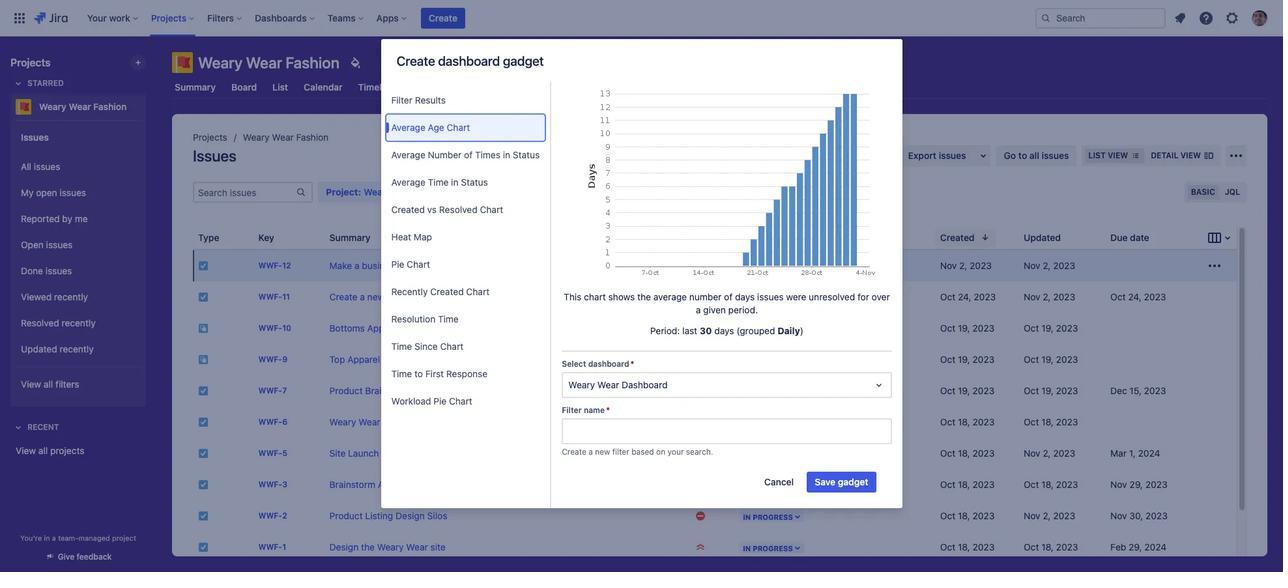 Task type: describe. For each thing, give the bounding box(es) containing it.
1 vertical spatial days
[[715, 325, 734, 336]]

open
[[36, 187, 57, 198]]

filter results button
[[386, 87, 545, 113]]

wwf-9 link
[[259, 355, 288, 365]]

row containing weary wear palette additions
[[193, 407, 1238, 438]]

age
[[428, 122, 445, 133]]

brainstorm down the site launch
[[330, 479, 376, 490]]

create for create
[[429, 12, 458, 23]]

primary element
[[8, 0, 1036, 36]]

done for done
[[845, 291, 867, 303]]

the down listing
[[361, 542, 375, 553]]

a left team-
[[52, 534, 56, 542]]

to left the go
[[447, 291, 456, 303]]

weary up the board
[[198, 53, 243, 72]]

resolution for resolution
[[845, 232, 890, 243]]

group containing all issues
[[16, 150, 141, 366]]

filter name *
[[562, 406, 610, 415]]

wear left "site"
[[406, 542, 428, 553]]

2 oct 24, 2023 from the left
[[1111, 291, 1167, 303]]

save gadget button
[[807, 472, 877, 493]]

weary wear palette additions
[[330, 417, 454, 428]]

Search field
[[1036, 7, 1166, 28]]

feb 29, 2024
[[1111, 542, 1167, 553]]

average time in status button
[[386, 170, 545, 196]]

filter for filter results
[[392, 95, 413, 106]]

1 vertical spatial weary wear fashion
[[39, 101, 127, 112]]

average for average time in status
[[392, 177, 426, 188]]

view all filters link
[[16, 372, 141, 398]]

all for filters
[[44, 379, 53, 390]]

days inside this chart shows the average number of days issues were unresolved for over a given period.
[[735, 291, 755, 303]]

me
[[75, 213, 88, 224]]

time since chart
[[392, 341, 464, 352]]

resolved inside group
[[21, 317, 59, 328]]

vs
[[428, 204, 437, 215]]

site
[[330, 448, 346, 459]]

filter inside save filter button
[[761, 186, 781, 198]]

issues inside button
[[939, 150, 967, 161]]

p button
[[691, 229, 723, 247]]

search.
[[686, 447, 714, 457]]

top apparel brainstorm link
[[330, 354, 429, 365]]

wwf- for create a new athleisure top to go along with the turtleneck pillow sweater
[[259, 292, 282, 302]]

pie chart button
[[386, 252, 545, 278]]

the inside this chart shows the average number of days issues were unresolved for over a given period.
[[638, 291, 651, 303]]

product for product listing design silos
[[330, 511, 363, 522]]

weary down the starred
[[39, 101, 66, 112]]

apparel for top
[[348, 354, 380, 365]]

were
[[787, 291, 807, 303]]

wwf- for design the weary wear site
[[259, 543, 282, 553]]

due date button
[[1106, 229, 1171, 247]]

go
[[458, 291, 469, 303]]

medium image for create a new athleisure top to go along with the turtleneck pillow sweater
[[696, 292, 706, 303]]

site launch link
[[330, 448, 379, 459]]

2024 for mar 1, 2024
[[1139, 448, 1161, 459]]

summary button
[[324, 229, 392, 247]]

issues right go on the top of the page
[[1042, 150, 1070, 161]]

cancel button
[[757, 472, 802, 493]]

workload pie chart
[[392, 396, 473, 407]]

created for created vs resolved chart
[[392, 204, 425, 215]]

create for create dashboard gadget
[[397, 53, 435, 68]]

dashboard
[[622, 379, 668, 391]]

save for save filter
[[737, 186, 758, 198]]

0 horizontal spatial weary wear fashion link
[[10, 94, 141, 120]]

create button
[[421, 7, 466, 28]]

dec 15, 2023
[[1111, 385, 1167, 396]]

board
[[231, 82, 257, 93]]

issues element
[[193, 226, 1238, 563]]

issues down all issues link
[[60, 187, 86, 198]]

2024 for feb 29, 2024
[[1145, 542, 1167, 553]]

12
[[282, 261, 291, 271]]

0 vertical spatial in
[[503, 149, 511, 160]]

done issues
[[21, 265, 72, 276]]

give
[[58, 552, 75, 562]]

summary link
[[172, 76, 218, 99]]

wwf-5
[[259, 449, 287, 459]]

wwf-6
[[259, 418, 288, 427]]

business
[[362, 260, 399, 271]]

key button
[[253, 229, 295, 247]]

wear up list link
[[246, 53, 282, 72]]

0 horizontal spatial status
[[461, 177, 488, 188]]

weary down select
[[569, 379, 595, 391]]

2, for oct
[[1043, 291, 1051, 303]]

save for save gadget
[[815, 477, 836, 488]]

summary for summary link on the left top of page
[[175, 82, 216, 93]]

workload pie chart button
[[386, 389, 545, 415]]

0 vertical spatial weary wear fashion
[[198, 53, 340, 72]]

0 vertical spatial all
[[1030, 150, 1040, 161]]

1 horizontal spatial weary wear fashion link
[[243, 130, 329, 145]]

task image for design
[[198, 542, 209, 553]]

wear up all issues link
[[69, 101, 91, 112]]

issues right all
[[34, 161, 60, 172]]

all issues
[[21, 161, 60, 172]]

you're in a team-managed project
[[20, 534, 136, 542]]

additions
[[415, 417, 454, 428]]

open
[[21, 239, 44, 250]]

low image
[[696, 261, 706, 271]]

wwf-1 link
[[259, 543, 286, 553]]

7
[[282, 386, 287, 396]]

average number of times in status
[[392, 149, 540, 160]]

reported
[[21, 213, 60, 224]]

new for athleisure
[[368, 291, 385, 303]]

filter results
[[392, 95, 446, 106]]

0 vertical spatial issues
[[21, 131, 49, 142]]

row containing create a new athleisure top to go along with the turtleneck pillow sweater
[[193, 282, 1238, 313]]

accessories
[[378, 479, 429, 490]]

save gadget
[[815, 477, 869, 488]]

row containing site launch
[[193, 438, 1238, 469]]

average number of times in status button
[[386, 142, 545, 168]]

status inside issues element
[[741, 232, 769, 243]]

dashboard for gadget
[[438, 53, 500, 68]]

of inside this chart shows the average number of days issues were unresolved for over a given period.
[[725, 291, 733, 303]]

2 24, from the left
[[1129, 291, 1142, 303]]

chart for workload pie chart
[[449, 396, 473, 407]]

wear left palette
[[359, 417, 380, 428]]

issues up viewed recently
[[45, 265, 72, 276]]

1 vertical spatial projects
[[193, 132, 227, 143]]

average for average age chart
[[392, 122, 426, 133]]

1 horizontal spatial status
[[513, 149, 540, 160]]

recent
[[27, 423, 59, 432]]

task image for site
[[198, 449, 209, 459]]

time down 'top apparel brainstorm' link on the left bottom of the page
[[392, 368, 412, 379]]

29, for feb
[[1129, 542, 1143, 553]]

pie inside button
[[434, 396, 447, 407]]

1 horizontal spatial issues
[[193, 147, 236, 165]]

task image for product
[[198, 386, 209, 396]]

to inside button
[[415, 368, 423, 379]]

to right proposal
[[441, 260, 449, 271]]

task image for product
[[198, 511, 209, 522]]

sub task image for top
[[198, 355, 209, 365]]

filters
[[55, 379, 79, 390]]

wear down select dashboard *
[[598, 379, 620, 391]]

29, for nov
[[1130, 479, 1144, 490]]

select
[[562, 359, 586, 369]]

summary for summary button
[[330, 232, 371, 243]]

of inside button
[[464, 149, 473, 160]]

15,
[[1130, 385, 1142, 396]]

row containing design the weary wear site
[[193, 532, 1238, 563]]

row containing bottoms apparel brainstorm
[[193, 313, 1238, 344]]

the up recently created chart button
[[452, 260, 465, 271]]

row containing product listing design silos
[[193, 501, 1238, 532]]

wear down list link
[[272, 132, 294, 143]]

tab list containing summary
[[164, 76, 1276, 99]]

10
[[282, 324, 291, 333]]

silos
[[427, 511, 448, 522]]

view for list view
[[1108, 151, 1129, 160]]

recently for updated recently
[[60, 343, 94, 354]]

date
[[1131, 232, 1150, 243]]

1
[[282, 543, 286, 553]]

wwf-11 link
[[259, 292, 290, 302]]

highest image for oct 18, 2023
[[696, 542, 706, 553]]

calendar
[[304, 82, 343, 93]]

export issues button
[[901, 145, 991, 166]]

go to all issues link
[[997, 145, 1077, 166]]

daily
[[778, 325, 801, 336]]

response
[[447, 368, 488, 379]]

wwf- for product brainstorm
[[259, 386, 282, 396]]

created button
[[936, 229, 996, 247]]

view for view all filters
[[21, 379, 41, 390]]

design the weary wear site link
[[330, 542, 446, 553]]

viewed recently link
[[16, 284, 141, 310]]

wwf-2
[[259, 511, 287, 521]]

average age chart
[[392, 122, 470, 133]]

collapse recent projects image
[[10, 420, 26, 436]]

done for done issues
[[21, 265, 43, 276]]

a inside this chart shows the average number of days issues were unresolved for over a given period.
[[696, 305, 701, 316]]

time to first response
[[392, 368, 488, 379]]

0 vertical spatial design
[[396, 511, 425, 522]]

collapse starred projects image
[[10, 76, 26, 91]]

create for create a new athleisure top to go along with the turtleneck pillow sweater
[[330, 291, 358, 303]]

reported by me
[[21, 213, 88, 224]]

highest image for oct 19, 2023
[[696, 323, 706, 334]]

viewed
[[21, 291, 52, 302]]

project
[[112, 534, 136, 542]]

wwf- for make a business proposal to the wholesale distributor
[[259, 261, 282, 271]]

0 vertical spatial fashion
[[286, 53, 340, 72]]

wwf-3
[[259, 480, 288, 490]]

weary right projects link
[[243, 132, 270, 143]]

brainstorm accessories
[[330, 479, 429, 490]]

listing
[[365, 511, 393, 522]]

projects
[[50, 445, 84, 456]]

go
[[1004, 150, 1017, 161]]

time up vs
[[428, 177, 449, 188]]

due
[[1111, 232, 1128, 243]]

1 horizontal spatial in
[[451, 177, 459, 188]]

proposal
[[402, 260, 438, 271]]



Task type: locate. For each thing, give the bounding box(es) containing it.
highest image down given
[[696, 323, 706, 334]]

view right detail
[[1181, 151, 1202, 160]]

1 horizontal spatial filter
[[761, 186, 781, 198]]

1 horizontal spatial projects
[[193, 132, 227, 143]]

nov 2, 2023 for oct 24, 2023
[[1024, 291, 1076, 303]]

create up create dashboard gadget
[[429, 12, 458, 23]]

0 horizontal spatial of
[[464, 149, 473, 160]]

wwf-12 link
[[259, 261, 291, 271]]

search image
[[1041, 13, 1052, 23]]

wwf- for weary wear palette additions
[[259, 418, 282, 427]]

2 task image from the top
[[198, 386, 209, 396]]

2 horizontal spatial status
[[741, 232, 769, 243]]

create dashboard gadget
[[397, 53, 544, 68]]

top
[[330, 354, 345, 365]]

sorted in descending order image
[[980, 232, 991, 243]]

weary wear fashion up list link
[[198, 53, 340, 72]]

new
[[368, 291, 385, 303], [595, 447, 611, 457]]

nov for site launch
[[1024, 448, 1041, 459]]

0 vertical spatial new
[[368, 291, 385, 303]]

projects up collapse starred projects 'icon'
[[10, 57, 51, 68]]

wwf-11
[[259, 292, 290, 302]]

1 vertical spatial product
[[330, 511, 363, 522]]

nov 2, 2023 for mar 1, 2024
[[1024, 448, 1076, 459]]

type
[[198, 232, 219, 243]]

starred
[[27, 78, 64, 88]]

period.
[[729, 305, 758, 316]]

recently
[[54, 291, 88, 302], [62, 317, 96, 328], [60, 343, 94, 354]]

issues right export
[[939, 150, 967, 161]]

chart for recently created chart
[[466, 286, 490, 297]]

wwf- for top apparel brainstorm
[[259, 355, 282, 365]]

time
[[428, 177, 449, 188], [438, 314, 459, 325], [392, 341, 412, 352], [392, 368, 412, 379]]

1 vertical spatial view
[[16, 445, 36, 456]]

1 vertical spatial fashion
[[93, 101, 127, 112]]

1 view from the left
[[1108, 151, 1129, 160]]

group containing issues
[[16, 120, 141, 406]]

recently down resolved recently link
[[60, 343, 94, 354]]

row containing top apparel brainstorm
[[193, 344, 1238, 376]]

time down bottoms apparel brainstorm link
[[392, 341, 412, 352]]

issues up the all issues
[[21, 131, 49, 142]]

recently
[[392, 286, 428, 297]]

2 row from the top
[[193, 282, 1238, 313]]

2 wwf- from the top
[[259, 292, 282, 302]]

gadget inside "button"
[[838, 477, 869, 488]]

resolved down viewed
[[21, 317, 59, 328]]

days right 30
[[715, 325, 734, 336]]

2024 down nov 30, 2023
[[1145, 542, 1167, 553]]

lowest image
[[696, 449, 706, 459]]

task image for brainstorm
[[198, 480, 209, 490]]

5 wwf- from the top
[[259, 386, 282, 396]]

open issues link
[[16, 232, 141, 258]]

average time in status
[[392, 177, 488, 188]]

2 medium image from the top
[[696, 417, 706, 428]]

issues
[[21, 131, 49, 142], [193, 147, 236, 165]]

view
[[21, 379, 41, 390], [16, 445, 36, 456]]

dashboard
[[438, 53, 500, 68], [589, 359, 630, 369]]

0 vertical spatial gadget
[[503, 53, 544, 68]]

1 medium image from the top
[[696, 292, 706, 303]]

a for make a business proposal to the wholesale distributor
[[355, 260, 360, 271]]

filter inside button
[[392, 95, 413, 106]]

wwf- down wwf-2
[[259, 543, 282, 553]]

30
[[700, 325, 712, 336]]

create a new athleisure top to go along with the turtleneck pillow sweater
[[330, 291, 641, 303]]

time inside button
[[438, 314, 459, 325]]

average
[[654, 291, 687, 303]]

29, right feb in the right bottom of the page
[[1129, 542, 1143, 553]]

1 vertical spatial new
[[595, 447, 611, 457]]

filter
[[392, 95, 413, 106], [562, 406, 582, 415]]

0 horizontal spatial design
[[330, 542, 359, 553]]

0 vertical spatial save
[[737, 186, 758, 198]]

1 vertical spatial apparel
[[348, 354, 380, 365]]

projects
[[10, 57, 51, 68], [193, 132, 227, 143]]

1 vertical spatial resolution
[[392, 314, 436, 325]]

* for filter name *
[[606, 406, 610, 415]]

pie inside 'button'
[[392, 259, 405, 270]]

view for detail view
[[1181, 151, 1202, 160]]

created inside recently created chart button
[[431, 286, 464, 297]]

task image for weary
[[198, 417, 209, 428]]

9
[[282, 355, 288, 365]]

create inside create button
[[429, 12, 458, 23]]

task image for make
[[198, 261, 209, 271]]

0 vertical spatial 29,
[[1130, 479, 1144, 490]]

8 row from the top
[[193, 469, 1238, 501]]

to
[[1019, 150, 1028, 161], [441, 260, 449, 271], [447, 291, 456, 303], [415, 368, 423, 379]]

nov for brainstorm accessories
[[1111, 479, 1128, 490]]

for
[[858, 291, 870, 303]]

in right times
[[503, 149, 511, 160]]

24,
[[958, 291, 972, 303], [1129, 291, 1142, 303]]

9 row from the top
[[193, 501, 1238, 532]]

product down top
[[330, 385, 363, 396]]

1,
[[1130, 448, 1136, 459]]

1 oct 24, 2023 from the left
[[941, 291, 996, 303]]

2024 right "1,"
[[1139, 448, 1161, 459]]

1 group from the top
[[16, 120, 141, 406]]

medium image
[[696, 292, 706, 303], [696, 417, 706, 428]]

2 horizontal spatial created
[[941, 232, 975, 243]]

0 vertical spatial view
[[21, 379, 41, 390]]

done down open
[[21, 265, 43, 276]]

all right go on the top of the page
[[1030, 150, 1040, 161]]

managed
[[79, 534, 110, 542]]

2, for nov
[[1043, 511, 1051, 522]]

nov 29, 2023
[[1111, 479, 1168, 490]]

chart inside button
[[466, 286, 490, 297]]

view for view all projects
[[16, 445, 36, 456]]

0 vertical spatial *
[[631, 359, 635, 369]]

task image
[[198, 261, 209, 271], [198, 511, 209, 522], [198, 542, 209, 553]]

3 average from the top
[[392, 177, 426, 188]]

dashboard up filter results button
[[438, 53, 500, 68]]

0 vertical spatial created
[[392, 204, 425, 215]]

jira image
[[34, 10, 68, 26], [34, 10, 68, 26]]

wwf- for brainstorm accessories
[[259, 480, 282, 490]]

top
[[431, 291, 445, 303]]

save up the status button
[[737, 186, 758, 198]]

1 vertical spatial gadget
[[838, 477, 869, 488]]

1 horizontal spatial save
[[815, 477, 836, 488]]

along
[[472, 291, 495, 303]]

1 vertical spatial task image
[[198, 511, 209, 522]]

open image
[[871, 378, 887, 393]]

apparel right top
[[348, 354, 380, 365]]

1 vertical spatial average
[[392, 149, 426, 160]]

1 24, from the left
[[958, 291, 972, 303]]

all inside group
[[44, 379, 53, 390]]

create banner
[[0, 0, 1284, 37]]

0 horizontal spatial resolved
[[21, 317, 59, 328]]

task image
[[198, 292, 209, 303], [198, 386, 209, 396], [198, 417, 209, 428], [198, 449, 209, 459], [198, 480, 209, 490]]

recently for resolved recently
[[62, 317, 96, 328]]

10 wwf- from the top
[[259, 543, 282, 553]]

done inside row
[[845, 291, 867, 303]]

distributor
[[512, 260, 556, 271]]

nov 2, 2023 for nov 30, 2023
[[1024, 511, 1076, 522]]

0 vertical spatial of
[[464, 149, 473, 160]]

7 wwf- from the top
[[259, 449, 282, 459]]

resolution inside button
[[392, 314, 436, 325]]

wwf-5 link
[[259, 449, 287, 459]]

nov for make a business proposal to the wholesale distributor
[[1024, 260, 1041, 271]]

5 row from the top
[[193, 376, 1238, 407]]

average up created vs resolved chart
[[392, 177, 426, 188]]

3 task image from the top
[[198, 542, 209, 553]]

time down top
[[438, 314, 459, 325]]

1 vertical spatial filter
[[613, 447, 630, 457]]

create a new filter based on your search.
[[562, 447, 714, 457]]

the right shows
[[638, 291, 651, 303]]

status down average number of times in status button
[[461, 177, 488, 188]]

1 vertical spatial status
[[461, 177, 488, 188]]

5 task image from the top
[[198, 480, 209, 490]]

view left filters
[[21, 379, 41, 390]]

* for select dashboard *
[[631, 359, 635, 369]]

brainstorm down the since
[[383, 354, 429, 365]]

1 vertical spatial 2024
[[1145, 542, 1167, 553]]

1 vertical spatial issues
[[193, 147, 236, 165]]

resolved recently link
[[16, 310, 141, 336]]

wwf-10 link
[[259, 324, 291, 333]]

medium high image
[[696, 511, 706, 522]]

updated for updated
[[1024, 232, 1062, 243]]

oct 19, 2023
[[941, 323, 995, 334], [1024, 323, 1079, 334], [941, 354, 995, 365], [1024, 354, 1079, 365], [941, 385, 995, 396], [1024, 385, 1079, 396]]

list right the board
[[273, 82, 288, 93]]

key
[[259, 232, 274, 243]]

tab list
[[164, 76, 1276, 99]]

row containing make a business proposal to the wholesale distributor
[[193, 250, 1238, 282]]

view left detail
[[1108, 151, 1129, 160]]

0 horizontal spatial 24,
[[958, 291, 972, 303]]

medium image for weary wear palette additions
[[696, 417, 706, 428]]

6 row from the top
[[193, 407, 1238, 438]]

issues left 'were' on the bottom right of the page
[[758, 291, 784, 303]]

0 horizontal spatial gadget
[[503, 53, 544, 68]]

heat
[[392, 231, 412, 243]]

1 highest image from the top
[[696, 323, 706, 334]]

design down product listing design silos
[[330, 542, 359, 553]]

resolution for resolution time
[[392, 314, 436, 325]]

list for list view
[[1089, 151, 1106, 160]]

with
[[497, 291, 515, 303]]

wwf- up wwf-1
[[259, 511, 282, 521]]

1 task image from the top
[[198, 261, 209, 271]]

open export issues dropdown image
[[976, 148, 991, 164]]

2 average from the top
[[392, 149, 426, 160]]

2 vertical spatial in
[[44, 534, 50, 542]]

8 wwf- from the top
[[259, 480, 282, 490]]

highest image
[[696, 323, 706, 334], [696, 542, 706, 553]]

0 vertical spatial summary
[[175, 82, 216, 93]]

create inside issues element
[[330, 291, 358, 303]]

sub task image
[[198, 323, 209, 334], [198, 355, 209, 365]]

wwf-9
[[259, 355, 288, 365]]

wear
[[246, 53, 282, 72], [69, 101, 91, 112], [272, 132, 294, 143], [598, 379, 620, 391], [359, 417, 380, 428], [406, 542, 428, 553]]

done inside group
[[21, 265, 43, 276]]

created down make a business proposal to the wholesale distributor link
[[431, 286, 464, 297]]

1 horizontal spatial pie
[[434, 396, 447, 407]]

0 horizontal spatial new
[[368, 291, 385, 303]]

1 horizontal spatial oct 24, 2023
[[1111, 291, 1167, 303]]

sub task image for bottoms
[[198, 323, 209, 334]]

wwf- for product listing design silos
[[259, 511, 282, 521]]

2 highest image from the top
[[696, 542, 706, 553]]

new for filter
[[595, 447, 611, 457]]

export
[[909, 150, 937, 161]]

0 horizontal spatial done
[[21, 265, 43, 276]]

1 vertical spatial of
[[725, 291, 733, 303]]

list link
[[270, 76, 291, 99]]

1 vertical spatial dashboard
[[589, 359, 630, 369]]

wwf- up wwf-7
[[259, 355, 282, 365]]

18,
[[958, 417, 971, 428], [1042, 417, 1054, 428], [958, 448, 971, 459], [958, 479, 971, 490], [1042, 479, 1054, 490], [958, 511, 971, 522], [958, 542, 971, 553], [1042, 542, 1054, 553]]

2 vertical spatial created
[[431, 286, 464, 297]]

0 vertical spatial 2024
[[1139, 448, 1161, 459]]

0 vertical spatial filter
[[392, 95, 413, 106]]

filter left name
[[562, 406, 582, 415]]

this
[[564, 291, 582, 303]]

0 vertical spatial pie
[[392, 259, 405, 270]]

Search issues text field
[[194, 183, 296, 201]]

a down name
[[589, 447, 593, 457]]

4 row from the top
[[193, 344, 1238, 376]]

resolution down athleisure
[[392, 314, 436, 325]]

nov
[[941, 260, 957, 271], [1024, 260, 1041, 271], [1024, 291, 1041, 303], [1024, 448, 1041, 459], [1111, 479, 1128, 490], [1024, 511, 1041, 522], [1111, 511, 1128, 522]]

export issues
[[909, 150, 967, 161]]

results
[[415, 95, 446, 106]]

the right 'with'
[[517, 291, 531, 303]]

0 horizontal spatial *
[[606, 406, 610, 415]]

all left filters
[[44, 379, 53, 390]]

wwf- down wwf-12 link
[[259, 292, 282, 302]]

product left listing
[[330, 511, 363, 522]]

1 horizontal spatial updated
[[1024, 232, 1062, 243]]

due date
[[1111, 232, 1150, 243]]

2, for mar
[[1043, 448, 1051, 459]]

0 vertical spatial sub task image
[[198, 323, 209, 334]]

board link
[[229, 76, 260, 99]]

1 product from the top
[[330, 385, 363, 396]]

oct 24, 2023 down created "button"
[[941, 291, 996, 303]]

map
[[414, 231, 432, 243]]

3 wwf- from the top
[[259, 324, 282, 333]]

all for projects
[[38, 445, 48, 456]]

1 task image from the top
[[198, 292, 209, 303]]

updated for updated recently
[[21, 343, 57, 354]]

weary up site
[[330, 417, 356, 428]]

jql
[[1226, 187, 1241, 197]]

weary wear fashion link down the starred
[[10, 94, 141, 120]]

recently for viewed recently
[[54, 291, 88, 302]]

1 vertical spatial all
[[44, 379, 53, 390]]

time since chart button
[[386, 334, 545, 360]]

given
[[704, 305, 726, 316]]

1 wwf- from the top
[[259, 261, 282, 271]]

updated
[[1024, 232, 1062, 243], [21, 343, 57, 354]]

1 vertical spatial summary
[[330, 232, 371, 243]]

wwf- up wwf-9
[[259, 324, 282, 333]]

1 vertical spatial done
[[845, 291, 867, 303]]

wwf-12
[[259, 261, 291, 271]]

task image for create
[[198, 292, 209, 303]]

row
[[193, 250, 1238, 282], [193, 282, 1238, 313], [193, 313, 1238, 344], [193, 344, 1238, 376], [193, 376, 1238, 407], [193, 407, 1238, 438], [193, 438, 1238, 469], [193, 469, 1238, 501], [193, 501, 1238, 532], [193, 532, 1238, 563]]

0 vertical spatial apparel
[[368, 323, 400, 334]]

0 vertical spatial projects
[[10, 57, 51, 68]]

resolved recently
[[21, 317, 96, 328]]

0 horizontal spatial created
[[392, 204, 425, 215]]

0 vertical spatial status
[[513, 149, 540, 160]]

create for create a new filter based on your search.
[[562, 447, 587, 457]]

2 sub task image from the top
[[198, 355, 209, 365]]

2023
[[970, 260, 992, 271], [1054, 260, 1076, 271], [974, 291, 996, 303], [1054, 291, 1076, 303], [1145, 291, 1167, 303], [973, 323, 995, 334], [1057, 323, 1079, 334], [973, 354, 995, 365], [1057, 354, 1079, 365], [973, 385, 995, 396], [1057, 385, 1079, 396], [1145, 385, 1167, 396], [973, 417, 995, 428], [1057, 417, 1079, 428], [973, 448, 995, 459], [1054, 448, 1076, 459], [973, 479, 995, 490], [1057, 479, 1079, 490], [1146, 479, 1168, 490], [973, 511, 995, 522], [1054, 511, 1076, 522], [1146, 511, 1168, 522], [973, 542, 995, 553], [1057, 542, 1079, 553]]

row containing brainstorm accessories
[[193, 469, 1238, 501]]

new inside issues element
[[368, 291, 385, 303]]

design left "silos"
[[396, 511, 425, 522]]

weary down the product listing design silos link
[[377, 542, 404, 553]]

1 horizontal spatial resolution
[[845, 232, 890, 243]]

created for created
[[941, 232, 975, 243]]

1 horizontal spatial filter
[[562, 406, 582, 415]]

4 wwf- from the top
[[259, 355, 282, 365]]

oct 24, 2023 down due date button on the right of the page
[[1111, 291, 1167, 303]]

all down recent
[[38, 445, 48, 456]]

create up filter results
[[397, 53, 435, 68]]

save inside save gadget "button"
[[815, 477, 836, 488]]

a for create a new filter based on your search.
[[589, 447, 593, 457]]

a up bottoms
[[360, 291, 365, 303]]

* right name
[[606, 406, 610, 415]]

2 vertical spatial recently
[[60, 343, 94, 354]]

0 vertical spatial list
[[273, 82, 288, 93]]

wwf- down wwf-9
[[259, 386, 282, 396]]

2 group from the top
[[16, 150, 141, 366]]

basic
[[1192, 187, 1216, 197]]

weary wear fashion link down list link
[[243, 130, 329, 145]]

list for list
[[273, 82, 288, 93]]

0 horizontal spatial updated
[[21, 343, 57, 354]]

created left vs
[[392, 204, 425, 215]]

dashboard for *
[[589, 359, 630, 369]]

average left age
[[392, 122, 426, 133]]

a for create a new athleisure top to go along with the turtleneck pillow sweater
[[360, 291, 365, 303]]

done left "over"
[[845, 291, 867, 303]]

heat map
[[392, 231, 432, 243]]

reports link
[[536, 76, 575, 99]]

filter left based
[[613, 447, 630, 457]]

projects link
[[193, 130, 227, 145]]

1 vertical spatial *
[[606, 406, 610, 415]]

1 average from the top
[[392, 122, 426, 133]]

wwf-3 link
[[259, 480, 288, 490]]

in up created vs resolved chart
[[451, 177, 459, 188]]

resolution time button
[[386, 306, 545, 333]]

days
[[735, 291, 755, 303], [715, 325, 734, 336]]

summary up make
[[330, 232, 371, 243]]

2 vertical spatial average
[[392, 177, 426, 188]]

29, up 30,
[[1130, 479, 1144, 490]]

days up period. at the bottom of page
[[735, 291, 755, 303]]

weary wear palette additions link
[[330, 417, 454, 428]]

create down make
[[330, 291, 358, 303]]

0 horizontal spatial save
[[737, 186, 758, 198]]

apparel for bottoms
[[368, 323, 400, 334]]

0 vertical spatial average
[[392, 122, 426, 133]]

7 row from the top
[[193, 438, 1238, 469]]

group
[[16, 120, 141, 406], [16, 150, 141, 366]]

status button
[[736, 229, 790, 247]]

2 product from the top
[[330, 511, 363, 522]]

site launch
[[330, 448, 379, 459]]

pie up the additions
[[434, 396, 447, 407]]

0 horizontal spatial filter
[[392, 95, 413, 106]]

recently down viewed recently link
[[62, 317, 96, 328]]

to right go on the top of the page
[[1019, 150, 1028, 161]]

bottoms
[[330, 323, 365, 334]]

average for average number of times in status
[[392, 149, 426, 160]]

medium image up given
[[696, 292, 706, 303]]

1 horizontal spatial 24,
[[1129, 291, 1142, 303]]

updated down resolved recently
[[21, 343, 57, 354]]

summary inside button
[[330, 232, 371, 243]]

3 task image from the top
[[198, 417, 209, 428]]

the
[[452, 260, 465, 271], [517, 291, 531, 303], [638, 291, 651, 303], [361, 542, 375, 553]]

mar 1, 2024
[[1111, 448, 1161, 459]]

9 wwf- from the top
[[259, 511, 282, 521]]

save inside save filter button
[[737, 186, 758, 198]]

save right cancel
[[815, 477, 836, 488]]

0 vertical spatial updated
[[1024, 232, 1062, 243]]

resolution up for
[[845, 232, 890, 243]]

1 horizontal spatial *
[[631, 359, 635, 369]]

wwf- down key button
[[259, 261, 282, 271]]

0 horizontal spatial projects
[[10, 57, 51, 68]]

this chart shows the average number of days issues were unresolved for over a given period.
[[564, 291, 890, 316]]

chart for average age chart
[[447, 122, 470, 133]]

0 vertical spatial task image
[[198, 261, 209, 271]]

brainstorm up the since
[[402, 323, 449, 334]]

time inside "button"
[[392, 341, 412, 352]]

list right go to all issues
[[1089, 151, 1106, 160]]

1 horizontal spatial summary
[[330, 232, 371, 243]]

issues inside this chart shows the average number of days issues were unresolved for over a given period.
[[758, 291, 784, 303]]

give feedback
[[58, 552, 112, 562]]

2 vertical spatial weary wear fashion
[[243, 132, 329, 143]]

6 wwf- from the top
[[259, 418, 282, 427]]

view all projects link
[[10, 439, 146, 463]]

2 vertical spatial status
[[741, 232, 769, 243]]

1 horizontal spatial done
[[845, 291, 867, 303]]

wwf- for site launch
[[259, 449, 282, 459]]

issues down projects link
[[193, 147, 236, 165]]

nov for product listing design silos
[[1024, 511, 1041, 522]]

chart inside 'button'
[[407, 259, 430, 270]]

chart for time since chart
[[440, 341, 464, 352]]

time to first response button
[[386, 361, 545, 387]]

None field
[[564, 420, 891, 443]]

weary wear fashion link
[[10, 94, 141, 120], [243, 130, 329, 145]]

0 horizontal spatial pie
[[392, 259, 405, 270]]

pie down heat at the left
[[392, 259, 405, 270]]

view down collapse recent projects icon
[[16, 445, 36, 456]]

1 vertical spatial pie
[[434, 396, 447, 407]]

type button
[[193, 229, 240, 247]]

calendar link
[[301, 76, 345, 99]]

resolution inside button
[[845, 232, 890, 243]]

0 horizontal spatial days
[[715, 325, 734, 336]]

wwf- down wwf-7
[[259, 418, 282, 427]]

row containing product brainstorm
[[193, 376, 1238, 407]]

projects down summary link on the left top of page
[[193, 132, 227, 143]]

updated inside "button"
[[1024, 232, 1062, 243]]

1 horizontal spatial gadget
[[838, 477, 869, 488]]

24, down created "button"
[[958, 291, 972, 303]]

19,
[[958, 323, 971, 334], [1042, 323, 1054, 334], [958, 354, 971, 365], [1042, 354, 1054, 365], [958, 385, 971, 396], [1042, 385, 1054, 396]]

created vs resolved chart button
[[386, 197, 545, 223]]

1 vertical spatial weary wear fashion link
[[243, 130, 329, 145]]

10 row from the top
[[193, 532, 1238, 563]]

1 horizontal spatial new
[[595, 447, 611, 457]]

resolution
[[845, 232, 890, 243], [392, 314, 436, 325]]

0 horizontal spatial in
[[44, 534, 50, 542]]

0 vertical spatial done
[[21, 265, 43, 276]]

2 task image from the top
[[198, 511, 209, 522]]

summary inside tab list
[[175, 82, 216, 93]]

weary wear fashion down the starred
[[39, 101, 127, 112]]

filter for filter name *
[[562, 406, 582, 415]]

1 horizontal spatial design
[[396, 511, 425, 522]]

wwf- for bottoms apparel brainstorm
[[259, 324, 282, 333]]

new left based
[[595, 447, 611, 457]]

shows
[[609, 291, 635, 303]]

nov for create a new athleisure top to go along with the turtleneck pillow sweater
[[1024, 291, 1041, 303]]

product for product brainstorm
[[330, 385, 363, 396]]

average age chart button
[[386, 115, 545, 141]]

0 horizontal spatial issues
[[21, 131, 49, 142]]

created inside created vs resolved chart "button"
[[392, 204, 425, 215]]

2 vertical spatial all
[[38, 445, 48, 456]]

0 horizontal spatial summary
[[175, 82, 216, 93]]

a down number
[[696, 305, 701, 316]]

reported by me link
[[16, 206, 141, 232]]

4 task image from the top
[[198, 449, 209, 459]]

0 vertical spatial weary wear fashion link
[[10, 94, 141, 120]]

created inside created "button"
[[941, 232, 975, 243]]

1 row from the top
[[193, 250, 1238, 282]]

0 vertical spatial filter
[[761, 186, 781, 198]]

issues
[[939, 150, 967, 161], [1042, 150, 1070, 161], [34, 161, 60, 172], [60, 187, 86, 198], [46, 239, 73, 250], [45, 265, 72, 276], [758, 291, 784, 303]]

issues down reported by me
[[46, 239, 73, 250]]

brainstorm up weary wear palette additions link
[[365, 385, 411, 396]]

1 vertical spatial highest image
[[696, 542, 706, 553]]

resolved inside "button"
[[439, 204, 478, 215]]

2 vertical spatial fashion
[[296, 132, 329, 143]]

create down filter name *
[[562, 447, 587, 457]]

undefined generated chart image image
[[579, 82, 876, 280]]

turtleneck
[[533, 291, 578, 303]]

2 view from the left
[[1181, 151, 1202, 160]]

3
[[282, 480, 288, 490]]

1 vertical spatial recently
[[62, 317, 96, 328]]

0 horizontal spatial oct 24, 2023
[[941, 291, 996, 303]]

0 horizontal spatial list
[[273, 82, 288, 93]]

1 sub task image from the top
[[198, 323, 209, 334]]

3 row from the top
[[193, 313, 1238, 344]]

of up given
[[725, 291, 733, 303]]

summary left the board
[[175, 82, 216, 93]]

highest image down medium high icon
[[696, 542, 706, 553]]



Task type: vqa. For each thing, say whether or not it's contained in the screenshot.


